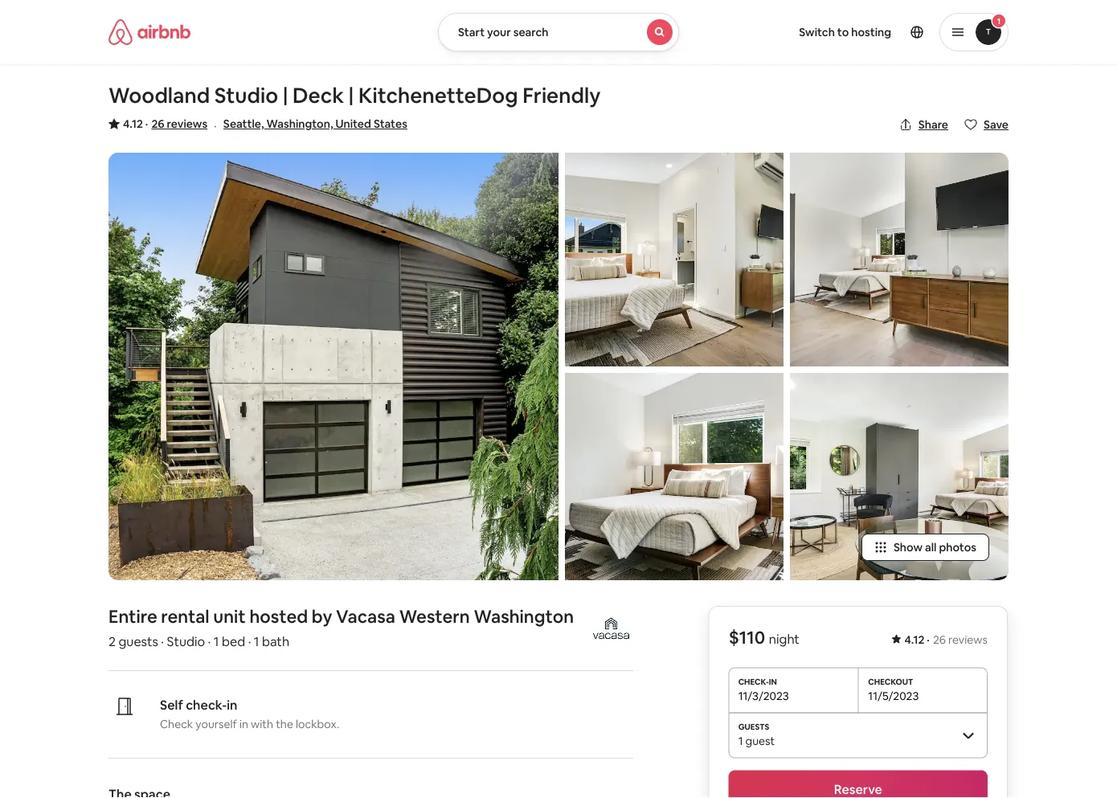 Task type: describe. For each thing, give the bounding box(es) containing it.
woodland studio | deck | kitchenettedog friendly
[[109, 82, 601, 109]]

2 | from the left
[[349, 82, 354, 109]]

guest
[[746, 733, 775, 748]]

11/3/2023
[[739, 688, 789, 703]]

start your search
[[458, 25, 549, 39]]

bed
[[222, 633, 245, 649]]

share button
[[893, 111, 955, 138]]

with
[[251, 717, 273, 731]]

friendly
[[523, 82, 601, 109]]

your
[[487, 25, 511, 39]]

united
[[336, 117, 371, 131]]

1 horizontal spatial 26
[[933, 633, 946, 647]]

$110 night
[[729, 626, 800, 649]]

show all photos
[[894, 540, 977, 555]]

1 vertical spatial 4.12
[[905, 633, 925, 647]]

all
[[925, 540, 937, 555]]

kitchenettedog
[[358, 82, 518, 109]]

share
[[919, 117, 949, 132]]

1 vertical spatial 4.12 · 26 reviews
[[905, 633, 988, 647]]

yourself
[[196, 717, 237, 731]]

switch to hosting link
[[790, 15, 901, 49]]

rental
[[161, 605, 210, 628]]

bath
[[262, 633, 289, 649]]

1 horizontal spatial studio
[[214, 82, 278, 109]]

woodland studio | deck | kitchenettedog friendly image 5 image
[[790, 373, 1009, 580]]

start your search button
[[438, 13, 679, 51]]

0 horizontal spatial 4.12
[[123, 117, 143, 131]]

start
[[458, 25, 485, 39]]

check
[[160, 717, 193, 731]]

$110
[[729, 626, 766, 649]]

lockbox.
[[296, 717, 339, 731]]

woodland studio | deck | kitchenettedog friendly image 3 image
[[565, 373, 784, 580]]

woodland studio | deck | kitchenettedog friendly image 2 image
[[565, 153, 784, 367]]

1 inside 1 'dropdown button'
[[998, 16, 1001, 26]]

1 vertical spatial reviews
[[949, 633, 988, 647]]

by
[[312, 605, 332, 628]]

show
[[894, 540, 923, 555]]

seattle,
[[223, 117, 264, 131]]

1 vertical spatial in
[[240, 717, 248, 731]]

save
[[984, 117, 1009, 132]]



Task type: vqa. For each thing, say whether or not it's contained in the screenshot.
bottom WILDLIFE
no



Task type: locate. For each thing, give the bounding box(es) containing it.
26
[[151, 117, 165, 131], [933, 633, 946, 647]]

woodland
[[109, 82, 210, 109]]

photos
[[939, 540, 977, 555]]

·
[[145, 117, 148, 131], [214, 117, 217, 133], [927, 633, 930, 647], [161, 633, 164, 649], [208, 633, 211, 649], [248, 633, 251, 649]]

0 vertical spatial 4.12 · 26 reviews
[[123, 117, 208, 131]]

entire
[[109, 605, 157, 628]]

woodland studio | deck | kitchenettedog friendly image 1 image
[[109, 153, 559, 580]]

26 reviews button
[[151, 116, 208, 132]]

deck
[[293, 82, 344, 109]]

1 | from the left
[[283, 82, 288, 109]]

woodland studio | deck | kitchenettedog friendly image 4 image
[[790, 153, 1009, 367]]

4.12 · 26 reviews up 11/5/2023
[[905, 633, 988, 647]]

1 inside 1 guest 'popup button'
[[739, 733, 743, 748]]

1 guest
[[739, 733, 775, 748]]

0 horizontal spatial 26
[[151, 117, 165, 131]]

studio inside entire rental unit hosted by vacasa western washington 2 guests · studio · 1 bed · 1 bath
[[167, 633, 205, 649]]

hosting
[[852, 25, 892, 39]]

entire rental unit hosted by vacasa western washington 2 guests · studio · 1 bed · 1 bath
[[109, 605, 574, 649]]

switch
[[799, 25, 835, 39]]

1 horizontal spatial 4.12 · 26 reviews
[[905, 633, 988, 647]]

studio
[[214, 82, 278, 109], [167, 633, 205, 649]]

4.12 · 26 reviews down woodland
[[123, 117, 208, 131]]

hosted
[[250, 605, 308, 628]]

Start your search search field
[[438, 13, 679, 51]]

western washington
[[399, 605, 574, 628]]

0 horizontal spatial studio
[[167, 633, 205, 649]]

profile element
[[699, 0, 1009, 64]]

seattle, washington, united states button
[[223, 114, 407, 133]]

1 vertical spatial 26
[[933, 633, 946, 647]]

0 horizontal spatial reviews
[[167, 117, 208, 131]]

1 horizontal spatial 4.12
[[905, 633, 925, 647]]

reserve
[[834, 781, 883, 798]]

guests
[[119, 633, 158, 649]]

in
[[227, 697, 238, 713], [240, 717, 248, 731]]

1 button
[[940, 13, 1009, 51]]

show all photos button
[[862, 534, 990, 561]]

· inside · seattle, washington, united states
[[214, 117, 217, 133]]

night
[[769, 631, 800, 647]]

1
[[998, 16, 1001, 26], [214, 633, 219, 649], [254, 633, 259, 649], [739, 733, 743, 748]]

unit
[[213, 605, 246, 628]]

0 horizontal spatial |
[[283, 82, 288, 109]]

vacasa
[[336, 605, 396, 628]]

in left with
[[240, 717, 248, 731]]

states
[[374, 117, 407, 131]]

|
[[283, 82, 288, 109], [349, 82, 354, 109]]

switch to hosting
[[799, 25, 892, 39]]

reserve button
[[729, 770, 988, 798]]

0 vertical spatial in
[[227, 697, 238, 713]]

4.12
[[123, 117, 143, 131], [905, 633, 925, 647]]

self check-in check yourself in with the lockbox.
[[160, 697, 339, 731]]

self
[[160, 697, 183, 713]]

washington,
[[267, 117, 333, 131]]

studio down rental
[[167, 633, 205, 649]]

4.12 · 26 reviews
[[123, 117, 208, 131], [905, 633, 988, 647]]

4.12 down woodland
[[123, 117, 143, 131]]

save button
[[958, 111, 1015, 138]]

in up yourself
[[227, 697, 238, 713]]

reviews
[[167, 117, 208, 131], [949, 633, 988, 647]]

| up united
[[349, 82, 354, 109]]

0 vertical spatial studio
[[214, 82, 278, 109]]

| up washington,
[[283, 82, 288, 109]]

2
[[109, 633, 116, 649]]

1 vertical spatial studio
[[167, 633, 205, 649]]

check-
[[186, 697, 227, 713]]

1 horizontal spatial |
[[349, 82, 354, 109]]

11/5/2023
[[869, 688, 919, 703]]

learn more about the host, vacasa western washington. image
[[589, 606, 634, 651], [589, 606, 634, 651]]

· seattle, washington, united states
[[214, 117, 407, 133]]

0 horizontal spatial 4.12 · 26 reviews
[[123, 117, 208, 131]]

studio up seattle,
[[214, 82, 278, 109]]

1 horizontal spatial reviews
[[949, 633, 988, 647]]

0 vertical spatial reviews
[[167, 117, 208, 131]]

0 vertical spatial 4.12
[[123, 117, 143, 131]]

1 horizontal spatial in
[[240, 717, 248, 731]]

1 guest button
[[729, 713, 988, 758]]

search
[[514, 25, 549, 39]]

the
[[276, 717, 293, 731]]

to
[[838, 25, 849, 39]]

4.12 up 11/5/2023
[[905, 633, 925, 647]]

0 horizontal spatial in
[[227, 697, 238, 713]]

0 vertical spatial 26
[[151, 117, 165, 131]]



